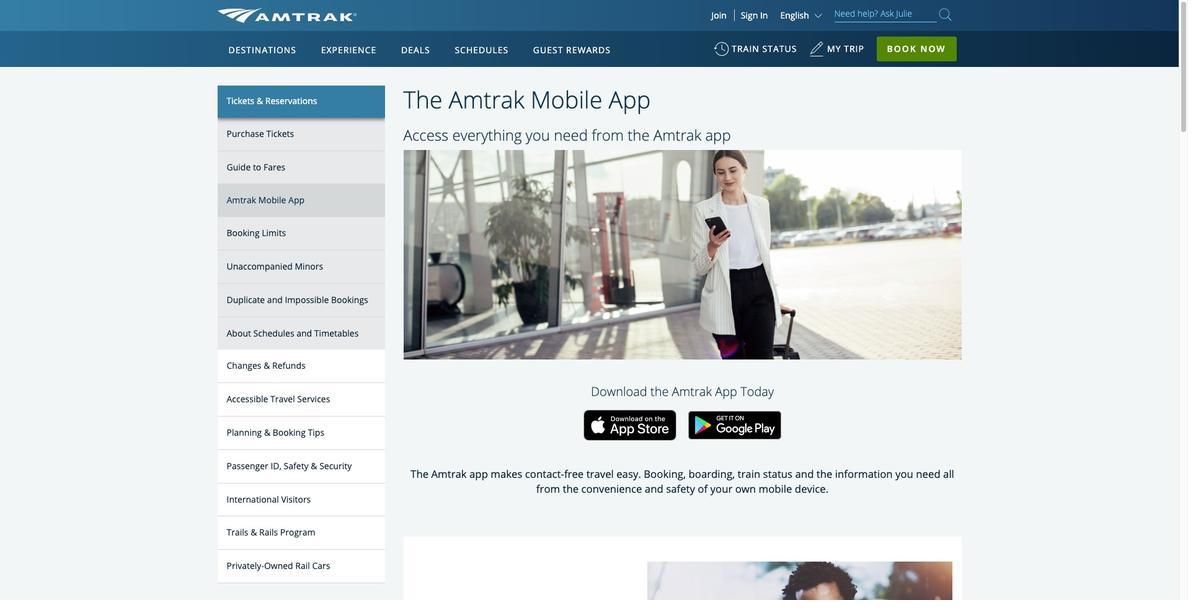 Task type: vqa. For each thing, say whether or not it's contained in the screenshot.
Safety
yes



Task type: locate. For each thing, give the bounding box(es) containing it.
limits
[[262, 227, 286, 239]]

schedules
[[253, 327, 294, 339]]

1 vertical spatial from
[[536, 482, 560, 496]]

0 vertical spatial booking
[[227, 227, 260, 239]]

and right schedules
[[297, 327, 312, 339]]

& inside tickets & reservations link
[[257, 95, 263, 107]]

privately-owned rail cars link
[[217, 550, 385, 584]]

need
[[554, 124, 588, 145], [916, 467, 941, 481]]

& for booking
[[264, 427, 271, 439]]

guide
[[227, 161, 251, 173]]

the inside the amtrak app makes contact-free travel easy. booking, boarding, train status and the information you need all from the convenience and safety of your own mobile device.
[[411, 467, 429, 481]]

2 horizontal spatial app
[[715, 383, 738, 400]]

the for the amtrak mobile app
[[404, 83, 443, 115]]

purchase
[[227, 128, 264, 139]]

booking
[[227, 227, 260, 239], [273, 427, 306, 439]]

1 horizontal spatial mobile
[[531, 83, 603, 115]]

0 vertical spatial app
[[609, 83, 651, 115]]

1 horizontal spatial from
[[592, 124, 624, 145]]

& inside trails & rails program link
[[251, 527, 257, 539]]

0 horizontal spatial booking
[[227, 227, 260, 239]]

international visitors
[[227, 494, 311, 505]]

0 horizontal spatial from
[[536, 482, 560, 496]]

need down the amtrak mobile app
[[554, 124, 588, 145]]

1 vertical spatial app
[[288, 194, 305, 206]]

changes
[[227, 360, 261, 372]]

0 horizontal spatial mobile
[[259, 194, 286, 206]]

join button
[[704, 9, 735, 21]]

1 horizontal spatial booking
[[273, 427, 306, 439]]

and
[[267, 294, 283, 306], [297, 327, 312, 339], [796, 467, 814, 481], [645, 482, 664, 496]]

minors
[[295, 261, 323, 272]]

application
[[264, 104, 561, 277]]

you
[[526, 124, 550, 145], [896, 467, 914, 481]]

the for the amtrak app makes contact-free travel easy. booking, boarding, train status and the information you need all from the convenience and safety of your own mobile device.
[[411, 467, 429, 481]]

id,
[[271, 460, 282, 472]]

regions map image
[[264, 104, 561, 277]]

booking left limits
[[227, 227, 260, 239]]

0 vertical spatial the
[[404, 83, 443, 115]]

0 horizontal spatial you
[[526, 124, 550, 145]]

1 vertical spatial you
[[896, 467, 914, 481]]

1 vertical spatial tickets
[[266, 128, 294, 139]]

0 horizontal spatial app
[[470, 467, 488, 481]]

amtrak inside the amtrak app makes contact-free travel easy. booking, boarding, train status and the information you need all from the convenience and safety of your own mobile device.
[[431, 467, 467, 481]]

1 horizontal spatial need
[[916, 467, 941, 481]]

join
[[712, 9, 727, 21]]

impossible
[[285, 294, 329, 306]]

planning & booking tips link
[[217, 417, 385, 450]]

trails & rails program
[[227, 527, 316, 539]]

timetables
[[314, 327, 359, 339]]

guide to fares link
[[217, 151, 385, 184]]

privately-
[[227, 560, 264, 572]]

& inside changes & refunds link
[[264, 360, 270, 372]]

to
[[253, 161, 261, 173]]

Please enter your search item search field
[[835, 6, 937, 22]]

0 vertical spatial tickets
[[227, 95, 255, 107]]

1 vertical spatial need
[[916, 467, 941, 481]]

services
[[297, 393, 330, 405]]

planning & booking tips
[[227, 427, 324, 439]]

0 vertical spatial app
[[706, 124, 731, 145]]

the
[[404, 83, 443, 115], [411, 467, 429, 481]]

secondary navigation
[[217, 85, 404, 600]]

status
[[763, 43, 797, 55]]

search icon image
[[939, 6, 952, 23]]

fares
[[264, 161, 285, 173]]

international
[[227, 494, 279, 505]]

& left the reservations
[[257, 95, 263, 107]]

& left rails
[[251, 527, 257, 539]]

tickets & reservations link
[[217, 85, 385, 118]]

1 vertical spatial mobile
[[259, 194, 286, 206]]

you right information
[[896, 467, 914, 481]]

about schedules and timetables
[[227, 327, 359, 339]]

& right 'safety'
[[311, 460, 317, 472]]

tickets
[[227, 95, 255, 107], [266, 128, 294, 139]]

makes
[[491, 467, 523, 481]]

train status link
[[714, 37, 797, 68]]

changes & refunds link
[[217, 350, 385, 383]]

0 vertical spatial you
[[526, 124, 550, 145]]

amtrak image
[[217, 8, 356, 23]]

unaccompanied minors
[[227, 261, 323, 272]]

& inside planning & booking tips link
[[264, 427, 271, 439]]

now
[[921, 43, 946, 55]]

booking limits link
[[217, 217, 385, 251]]

mobile up limits
[[259, 194, 286, 206]]

tickets down tickets & reservations
[[266, 128, 294, 139]]

1 horizontal spatial app
[[609, 83, 651, 115]]

purchase tickets link
[[217, 118, 385, 151]]

train status
[[732, 43, 797, 55]]

1 horizontal spatial app
[[706, 124, 731, 145]]

booking left tips
[[273, 427, 306, 439]]

guest rewards
[[533, 44, 611, 56]]

boarding,
[[689, 467, 735, 481]]

& left the refunds on the bottom of page
[[264, 360, 270, 372]]

english button
[[781, 9, 825, 21]]

1 vertical spatial app
[[470, 467, 488, 481]]

trip
[[844, 43, 865, 55]]

1 vertical spatial the
[[411, 467, 429, 481]]

guest
[[533, 44, 563, 56]]

the amtrak app makes contact-free travel easy. booking, boarding, train status and the information you need all from the convenience and safety of your own mobile device.
[[411, 467, 955, 496]]

sign in
[[741, 9, 768, 21]]

the
[[628, 124, 650, 145], [651, 383, 669, 400], [817, 467, 833, 481], [563, 482, 579, 496]]

from
[[592, 124, 624, 145], [536, 482, 560, 496]]

app for download the amtrak app today
[[715, 383, 738, 400]]

0 vertical spatial need
[[554, 124, 588, 145]]

1 horizontal spatial you
[[896, 467, 914, 481]]

your
[[711, 482, 733, 496]]

trails
[[227, 527, 248, 539]]

need left all on the bottom of page
[[916, 467, 941, 481]]

in
[[760, 9, 768, 21]]

tickets up purchase
[[227, 95, 255, 107]]

all
[[944, 467, 955, 481]]

you down the amtrak mobile app
[[526, 124, 550, 145]]

get the app on apple app store image
[[584, 408, 677, 442]]

& inside passenger id, safety & security link
[[311, 460, 317, 472]]

need inside the amtrak app makes contact-free travel easy. booking, boarding, train status and the information you need all from the convenience and safety of your own mobile device.
[[916, 467, 941, 481]]

mobile up access everything you need from the amtrak app
[[531, 83, 603, 115]]

own
[[735, 482, 756, 496]]

banner
[[0, 0, 1179, 286]]

duplicate and impossible bookings link
[[217, 284, 385, 317]]

0 horizontal spatial need
[[554, 124, 588, 145]]

unaccompanied
[[227, 261, 293, 272]]

experience
[[321, 44, 377, 56]]

my trip
[[828, 43, 865, 55]]

2 vertical spatial app
[[715, 383, 738, 400]]

banner containing join
[[0, 0, 1179, 286]]

and down booking,
[[645, 482, 664, 496]]

0 horizontal spatial app
[[288, 194, 305, 206]]

today
[[741, 383, 774, 400]]

from inside the amtrak app makes contact-free travel easy. booking, boarding, train status and the information you need all from the convenience and safety of your own mobile device.
[[536, 482, 560, 496]]

privately-owned rail cars
[[227, 560, 330, 572]]

safety
[[284, 460, 309, 472]]

deals button
[[396, 33, 435, 68]]

& right planning
[[264, 427, 271, 439]]

program
[[280, 527, 316, 539]]



Task type: describe. For each thing, give the bounding box(es) containing it.
app inside secondary navigation
[[288, 194, 305, 206]]

you inside the amtrak app makes contact-free travel easy. booking, boarding, train status and the information you need all from the convenience and safety of your own mobile device.
[[896, 467, 914, 481]]

app for the amtrak mobile app
[[609, 83, 651, 115]]

amtrak mobile app link
[[217, 184, 385, 217]]

safety
[[666, 482, 695, 496]]

mobile inside amtrak mobile app link
[[259, 194, 286, 206]]

passenger id, safety & security
[[227, 460, 352, 472]]

& for reservations
[[257, 95, 263, 107]]

destinations
[[229, 44, 297, 56]]

purchase tickets
[[227, 128, 294, 139]]

access everything you need from the amtrak app
[[404, 124, 731, 145]]

0 vertical spatial mobile
[[531, 83, 603, 115]]

planning
[[227, 427, 262, 439]]

guest rewards button
[[528, 33, 616, 68]]

information
[[835, 467, 893, 481]]

my trip button
[[810, 37, 865, 68]]

and right duplicate
[[267, 294, 283, 306]]

cars
[[312, 560, 330, 572]]

& for refunds
[[264, 360, 270, 372]]

accessible
[[227, 393, 268, 405]]

deals
[[401, 44, 430, 56]]

experience button
[[316, 33, 382, 68]]

duplicate and impossible bookings
[[227, 294, 368, 306]]

owned
[[264, 560, 293, 572]]

sign
[[741, 9, 758, 21]]

0 vertical spatial from
[[592, 124, 624, 145]]

accessible travel services link
[[217, 383, 385, 417]]

free
[[564, 467, 584, 481]]

guide to fares
[[227, 161, 285, 173]]

visitors
[[281, 494, 311, 505]]

of
[[698, 482, 708, 496]]

status
[[763, 467, 793, 481]]

refunds
[[272, 360, 306, 372]]

amtrak mobile app
[[227, 194, 305, 206]]

my
[[828, 43, 841, 55]]

reservations
[[265, 95, 317, 107]]

booking limits
[[227, 227, 286, 239]]

everything
[[453, 124, 522, 145]]

contact-
[[525, 467, 564, 481]]

download the amtrak app today
[[591, 383, 774, 400]]

rewards
[[566, 44, 611, 56]]

sign in button
[[741, 9, 768, 21]]

& for rails
[[251, 527, 257, 539]]

book now
[[887, 43, 946, 55]]

0 horizontal spatial tickets
[[227, 95, 255, 107]]

1 horizontal spatial tickets
[[266, 128, 294, 139]]

convenience
[[582, 482, 642, 496]]

mobile
[[759, 482, 792, 496]]

trails & rails program link
[[217, 517, 385, 550]]

tips
[[308, 427, 324, 439]]

international visitors link
[[217, 484, 385, 517]]

schedules link
[[450, 31, 514, 67]]

accessible travel services
[[227, 393, 330, 405]]

book now button
[[877, 37, 957, 61]]

tickets & reservations
[[227, 95, 317, 107]]

changes & refunds
[[227, 360, 306, 372]]

unaccompanied minors link
[[217, 251, 385, 284]]

the amtrak mobile app
[[404, 83, 651, 115]]

rails
[[259, 527, 278, 539]]

about schedules and timetables link
[[217, 317, 385, 350]]

duplicate
[[227, 294, 265, 306]]

get the app on google play image
[[688, 408, 781, 442]]

1 vertical spatial booking
[[273, 427, 306, 439]]

travel
[[270, 393, 295, 405]]

book
[[887, 43, 917, 55]]

train
[[738, 467, 761, 481]]

passenger
[[227, 460, 268, 472]]

device.
[[795, 482, 829, 496]]

travel
[[587, 467, 614, 481]]

and up device.
[[796, 467, 814, 481]]

app inside the amtrak app makes contact-free travel easy. booking, boarding, train status and the information you need all from the convenience and safety of your own mobile device.
[[470, 467, 488, 481]]

english
[[781, 9, 809, 21]]

train
[[732, 43, 760, 55]]

schedules
[[455, 44, 509, 56]]

booking,
[[644, 467, 686, 481]]

about
[[227, 327, 251, 339]]

destinations button
[[224, 33, 301, 68]]

rail
[[295, 560, 310, 572]]

passenger id, safety & security link
[[217, 450, 385, 484]]

amtrak inside secondary navigation
[[227, 194, 256, 206]]



